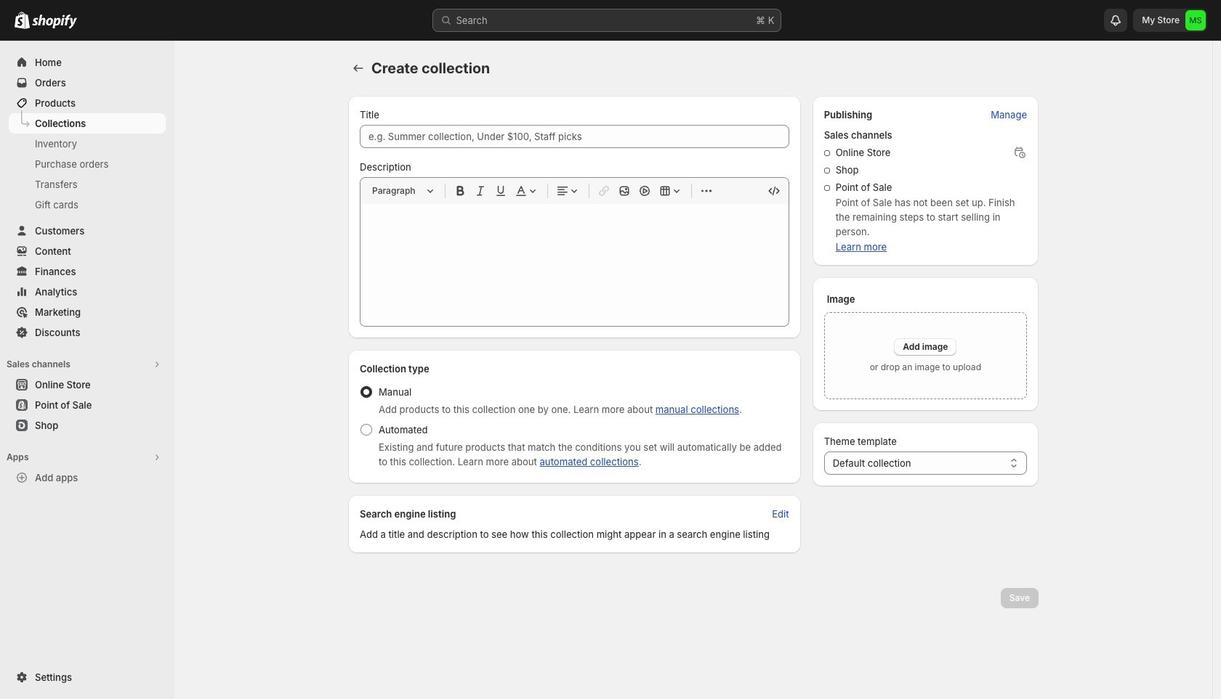 Task type: describe. For each thing, give the bounding box(es) containing it.
1 horizontal spatial shopify image
[[32, 15, 77, 29]]

e.g. Summer collection, Under $100, Staff picks text field
[[360, 125, 789, 148]]

0 horizontal spatial shopify image
[[15, 12, 30, 29]]



Task type: locate. For each thing, give the bounding box(es) containing it.
my store image
[[1185, 10, 1206, 31]]

shopify image
[[15, 12, 30, 29], [32, 15, 77, 29]]



Task type: vqa. For each thing, say whether or not it's contained in the screenshot.
"shopify" image
yes



